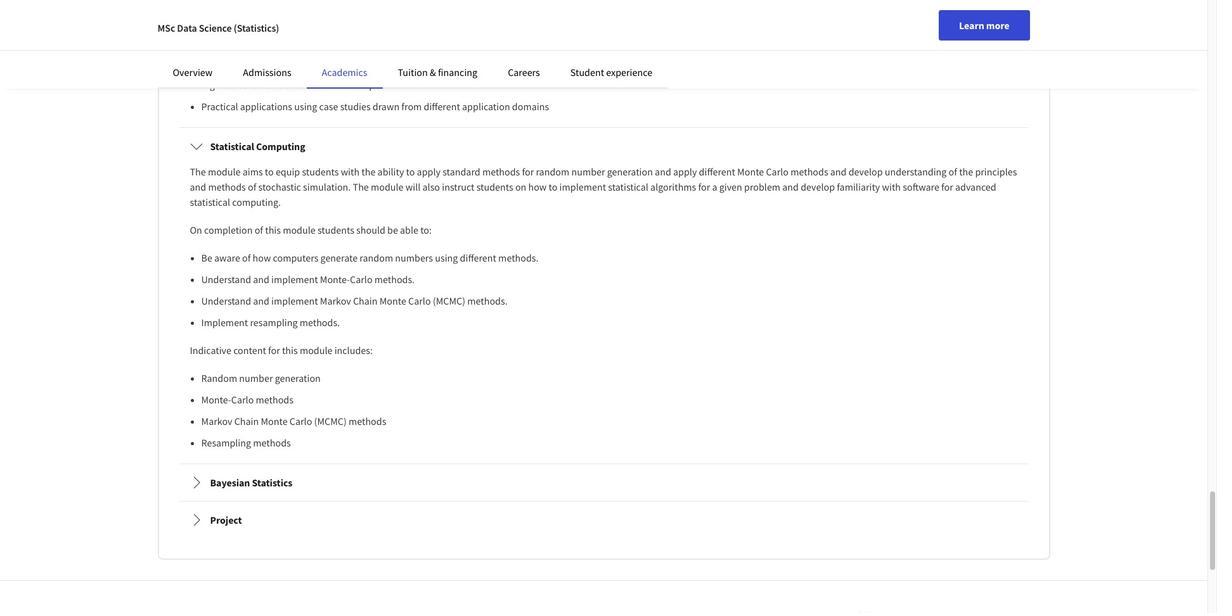 Task type: vqa. For each thing, say whether or not it's contained in the screenshot.
second stars from the bottom of the page
no



Task type: describe. For each thing, give the bounding box(es) containing it.
how inside list item
[[253, 252, 271, 264]]

1 horizontal spatial to
[[406, 166, 415, 178]]

evaluation
[[276, 14, 321, 27]]

implement for methods.
[[272, 273, 318, 286]]

simulation.
[[303, 181, 351, 193]]

for left a
[[699, 181, 710, 193]]

0 horizontal spatial the
[[190, 166, 206, 178]]

number inside the module aims to equip students with the ability to apply standard methods for random number generation and apply different monte carlo methods and develop understanding of the principles and methods of stochastic simulation. the module will also instruct students on how to implement statistical algorithms for a given problem and develop familiarity with software for advanced statistical computing.
[[572, 166, 605, 178]]

statistics
[[252, 477, 293, 490]]

careers
[[508, 66, 540, 79]]

association analysis
[[201, 57, 287, 70]]

on completion of this module students should be able to:
[[190, 224, 432, 237]]

computing
[[256, 140, 305, 153]]

0 vertical spatial monte-
[[320, 273, 350, 286]]

detection
[[241, 36, 281, 48]]

random inside be aware of how computers generate random numbers using different methods. list item
[[360, 252, 393, 264]]

algorithms
[[651, 181, 697, 193]]

overview link
[[173, 66, 213, 79]]

list containing random number generation
[[195, 371, 1018, 451]]

be
[[201, 252, 212, 264]]

generation inside "list item"
[[275, 372, 321, 385]]

tuition & financing link
[[398, 66, 478, 79]]

association
[[201, 57, 250, 70]]

understand and implement markov chain monte carlo (mcmc) methods. list item
[[201, 294, 1018, 309]]

different inside the module aims to equip students with the ability to apply standard methods for random number generation and apply different monte carlo methods and develop understanding of the principles and methods of stochastic simulation. the module will also instruct students on how to implement statistical algorithms for a given problem and develop familiarity with software for advanced statistical computing.
[[699, 166, 736, 178]]

how inside the module aims to equip students with the ability to apply standard methods for random number generation and apply different monte carlo methods and develop understanding of the principles and methods of stochastic simulation. the module will also instruct students on how to implement statistical algorithms for a given problem and develop familiarity with software for advanced statistical computing.
[[529, 181, 547, 193]]

on
[[190, 224, 202, 237]]

instruct
[[442, 181, 475, 193]]

anomaly detection list item
[[201, 34, 1018, 49]]

admissions link
[[243, 66, 291, 79]]

random
[[201, 372, 237, 385]]

resampling
[[250, 316, 298, 329]]

familiarity
[[837, 181, 880, 193]]

problem
[[745, 181, 781, 193]]

be aware of how computers generate random numbers using different methods.
[[201, 252, 539, 264]]

students for ability
[[302, 166, 339, 178]]

anomaly
[[201, 36, 239, 48]]

data
[[177, 22, 197, 34]]

module left includes:
[[300, 344, 333, 357]]

applications
[[240, 100, 292, 113]]

case
[[319, 100, 338, 113]]

able
[[400, 224, 419, 237]]

implement resampling methods.
[[201, 316, 340, 329]]

methods inside list item
[[253, 437, 291, 450]]

more
[[987, 19, 1010, 32]]

learn more button
[[939, 10, 1030, 41]]

aims
[[243, 166, 263, 178]]

tools
[[298, 79, 319, 91]]

should
[[356, 224, 386, 237]]

0 vertical spatial using
[[294, 100, 317, 113]]

understanding
[[885, 166, 947, 178]]

experience
[[606, 66, 653, 79]]

chain inside list item
[[353, 295, 378, 308]]

generation inside the module aims to equip students with the ability to apply standard methods for random number generation and apply different monte carlo methods and develop understanding of the principles and methods of stochastic simulation. the module will also instruct students on how to implement statistical algorithms for a given problem and develop familiarity with software for advanced statistical computing.
[[607, 166, 653, 178]]

understand for understand and implement markov chain monte carlo (mcmc) methods.
[[201, 295, 251, 308]]

carlo inside the module aims to equip students with the ability to apply standard methods for random number generation and apply different monte carlo methods and develop understanding of the principles and methods of stochastic simulation. the module will also instruct students on how to implement statistical algorithms for a given problem and develop familiarity with software for advanced statistical computing.
[[766, 166, 789, 178]]

indicative
[[190, 344, 231, 357]]

2 apply from the left
[[674, 166, 697, 178]]

bayesian statistics
[[210, 477, 293, 490]]

completion
[[204, 224, 253, 237]]

academics
[[322, 66, 368, 79]]

markov chain monte carlo (mcmc) methods list item
[[201, 414, 1018, 429]]

for right content
[[268, 344, 280, 357]]

random number generation
[[201, 372, 321, 385]]

2 horizontal spatial to
[[549, 181, 558, 193]]

understand and implement monte-carlo methods. list item
[[201, 272, 1018, 287]]

also
[[423, 181, 440, 193]]

to:
[[421, 224, 432, 237]]

science
[[199, 22, 232, 34]]

the module aims to equip students with the ability to apply standard methods for random number generation and apply different monte carlo methods and develop understanding of the principles and methods of stochastic simulation. the module will also instruct students on how to implement statistical algorithms for a given problem and develop familiarity with software for advanced statistical computing.
[[190, 166, 1018, 209]]

practical applications using case studies drawn from different application domains
[[201, 100, 549, 113]]

markov inside list item
[[201, 415, 232, 428]]

monte inside the module aims to equip students with the ability to apply standard methods for random number generation and apply different monte carlo methods and develop understanding of the principles and methods of stochastic simulation. the module will also instruct students on how to implement statistical algorithms for a given problem and develop familiarity with software for advanced statistical computing.
[[738, 166, 764, 178]]

and inside list item
[[253, 273, 270, 286]]

markov chain monte carlo (mcmc) methods
[[201, 415, 386, 428]]

bayesian statistics button
[[180, 466, 1028, 501]]

computers
[[273, 252, 319, 264]]

of down aims
[[248, 181, 256, 193]]

numbers
[[395, 252, 433, 264]]

this for of
[[265, 224, 281, 237]]

tuition
[[398, 66, 428, 79]]

equip
[[276, 166, 300, 178]]

students for able
[[318, 224, 354, 237]]

0 horizontal spatial statistical
[[190, 196, 230, 209]]

monte inside list item
[[380, 295, 406, 308]]

implement
[[201, 316, 248, 329]]

1 vertical spatial develop
[[801, 181, 835, 193]]

for right software
[[942, 181, 954, 193]]

student
[[571, 66, 604, 79]]

big
[[201, 79, 215, 91]]

random inside the module aims to equip students with the ability to apply standard methods for random number generation and apply different monte carlo methods and develop understanding of the principles and methods of stochastic simulation. the module will also instruct students on how to implement statistical algorithms for a given problem and develop familiarity with software for advanced statistical computing.
[[536, 166, 570, 178]]

tuition & financing
[[398, 66, 478, 79]]

anomaly detection
[[201, 36, 281, 48]]

resampling methods list item
[[201, 436, 1018, 451]]

implement inside the module aims to equip students with the ability to apply standard methods for random number generation and apply different monte carlo methods and develop understanding of the principles and methods of stochastic simulation. the module will also instruct students on how to implement statistical algorithms for a given problem and develop familiarity with software for advanced statistical computing.
[[560, 181, 606, 193]]

big data consideration tools and techniques list item
[[201, 77, 1018, 93]]

student experience
[[571, 66, 653, 79]]

aware
[[214, 252, 240, 264]]



Task type: locate. For each thing, give the bounding box(es) containing it.
given
[[720, 181, 743, 193]]

with down understanding on the top right of the page
[[883, 181, 901, 193]]

1 vertical spatial this
[[282, 344, 298, 357]]

2 vertical spatial different
[[460, 252, 497, 264]]

understand and implement markov chain monte carlo (mcmc) methods.
[[201, 295, 508, 308]]

financing
[[438, 66, 478, 79]]

using
[[294, 100, 317, 113], [435, 252, 458, 264]]

carlo down monte-carlo methods
[[290, 415, 312, 428]]

computing.
[[232, 196, 281, 209]]

of right aware
[[242, 252, 251, 264]]

the left ability
[[362, 166, 376, 178]]

develop up familiarity
[[849, 166, 883, 178]]

monte-carlo methods
[[201, 394, 294, 407]]

of inside list item
[[242, 252, 251, 264]]

1 horizontal spatial generation
[[607, 166, 653, 178]]

1 vertical spatial random
[[360, 252, 393, 264]]

1 vertical spatial understand
[[201, 295, 251, 308]]

0 horizontal spatial with
[[341, 166, 360, 178]]

random
[[536, 166, 570, 178], [360, 252, 393, 264]]

2 understand from the top
[[201, 295, 251, 308]]

project
[[210, 514, 242, 527]]

carlo up understand and implement markov chain monte carlo (mcmc) methods.
[[350, 273, 373, 286]]

1 understand from the top
[[201, 273, 251, 286]]

0 vertical spatial markov
[[320, 295, 351, 308]]

learn
[[960, 19, 985, 32]]

1 vertical spatial markov
[[201, 415, 232, 428]]

software
[[903, 181, 940, 193]]

generation
[[607, 166, 653, 178], [275, 372, 321, 385]]

this down the computing.
[[265, 224, 281, 237]]

from
[[402, 100, 422, 113]]

random number generation list item
[[201, 371, 1018, 386]]

0 vertical spatial with
[[341, 166, 360, 178]]

implement inside list item
[[272, 273, 318, 286]]

1 horizontal spatial monte-
[[320, 273, 350, 286]]

1 vertical spatial statistical
[[190, 196, 230, 209]]

0 vertical spatial the
[[190, 166, 206, 178]]

this down "resampling"
[[282, 344, 298, 357]]

for up on
[[522, 166, 534, 178]]

module up "computers"
[[283, 224, 316, 237]]

0 horizontal spatial monte-
[[201, 394, 231, 407]]

model-fitting and evaluation
[[201, 14, 321, 27]]

msc
[[158, 22, 175, 34]]

generation down statistical computing dropdown button at the top of page
[[607, 166, 653, 178]]

0 vertical spatial generation
[[607, 166, 653, 178]]

random down statistical computing dropdown button at the top of page
[[536, 166, 570, 178]]

carlo
[[766, 166, 789, 178], [350, 273, 373, 286], [408, 295, 431, 308], [231, 394, 254, 407], [290, 415, 312, 428]]

1 horizontal spatial using
[[435, 252, 458, 264]]

model-fitting and evaluation list item
[[201, 13, 1018, 28]]

0 vertical spatial list
[[195, 0, 1018, 114]]

0 vertical spatial number
[[572, 166, 605, 178]]

1 vertical spatial with
[[883, 181, 901, 193]]

0 vertical spatial statistical
[[608, 181, 649, 193]]

implement inside list item
[[272, 295, 318, 308]]

understand inside list item
[[201, 273, 251, 286]]

2 list from the top
[[195, 251, 1018, 330]]

1 horizontal spatial the
[[353, 181, 369, 193]]

1 vertical spatial how
[[253, 252, 271, 264]]

1 vertical spatial using
[[435, 252, 458, 264]]

develop left familiarity
[[801, 181, 835, 193]]

techniques
[[340, 79, 387, 91]]

implement down "computers"
[[272, 273, 318, 286]]

association analysis list item
[[201, 56, 1018, 71]]

resampling methods
[[201, 437, 291, 450]]

understand and implement monte-carlo methods.
[[201, 273, 415, 286]]

1 horizontal spatial the
[[960, 166, 974, 178]]

carlo inside understand and implement markov chain monte carlo (mcmc) methods. list item
[[408, 295, 431, 308]]

develop
[[849, 166, 883, 178], [801, 181, 835, 193]]

statistical computing button
[[180, 129, 1028, 164]]

0 vertical spatial how
[[529, 181, 547, 193]]

on
[[516, 181, 527, 193]]

resampling
[[201, 437, 251, 450]]

2 the from the left
[[960, 166, 974, 178]]

(mcmc) inside list item
[[314, 415, 347, 428]]

0 horizontal spatial monte
[[261, 415, 288, 428]]

0 horizontal spatial apply
[[417, 166, 441, 178]]

1 horizontal spatial (mcmc)
[[433, 295, 466, 308]]

big data consideration tools and techniques
[[201, 79, 387, 91]]

how
[[529, 181, 547, 193], [253, 252, 271, 264]]

0 horizontal spatial chain
[[234, 415, 259, 428]]

1 vertical spatial students
[[477, 181, 514, 193]]

indicative content for this module includes:
[[190, 344, 373, 357]]

list containing be aware of how computers generate random numbers using different methods.
[[195, 251, 1018, 330]]

1 list from the top
[[195, 0, 1018, 114]]

monte down numbers
[[380, 295, 406, 308]]

markov
[[320, 295, 351, 308], [201, 415, 232, 428]]

includes:
[[335, 344, 373, 357]]

1 vertical spatial different
[[699, 166, 736, 178]]

generate
[[321, 252, 358, 264]]

1 vertical spatial list
[[195, 251, 1018, 330]]

0 horizontal spatial generation
[[275, 372, 321, 385]]

carlo down random number generation
[[231, 394, 254, 407]]

implement resampling methods. list item
[[201, 315, 1018, 330]]

generation down indicative content for this module includes:
[[275, 372, 321, 385]]

a
[[713, 181, 718, 193]]

ability
[[378, 166, 404, 178]]

model-
[[201, 14, 231, 27]]

monte-
[[320, 273, 350, 286], [201, 394, 231, 407]]

application
[[462, 100, 510, 113]]

&
[[430, 66, 436, 79]]

methods.
[[499, 252, 539, 264], [375, 273, 415, 286], [468, 295, 508, 308], [300, 316, 340, 329]]

0 vertical spatial (mcmc)
[[433, 295, 466, 308]]

1 vertical spatial number
[[239, 372, 273, 385]]

implement for monte
[[272, 295, 318, 308]]

implement
[[560, 181, 606, 193], [272, 273, 318, 286], [272, 295, 318, 308]]

2 vertical spatial monte
[[261, 415, 288, 428]]

markov up resampling
[[201, 415, 232, 428]]

2 vertical spatial implement
[[272, 295, 318, 308]]

drawn
[[373, 100, 400, 113]]

chain down be aware of how computers generate random numbers using different methods.
[[353, 295, 378, 308]]

module down the statistical
[[208, 166, 241, 178]]

1 vertical spatial the
[[353, 181, 369, 193]]

apply
[[417, 166, 441, 178], [674, 166, 697, 178]]

the right simulation. on the left of page
[[353, 181, 369, 193]]

project button
[[180, 503, 1028, 538]]

1 vertical spatial generation
[[275, 372, 321, 385]]

msc data science (statistics)
[[158, 22, 279, 34]]

using right numbers
[[435, 252, 458, 264]]

how right on
[[529, 181, 547, 193]]

1 horizontal spatial this
[[282, 344, 298, 357]]

consideration
[[238, 79, 296, 91]]

1 horizontal spatial random
[[536, 166, 570, 178]]

content
[[233, 344, 266, 357]]

monte inside list item
[[261, 415, 288, 428]]

student experience link
[[571, 66, 653, 79]]

standard
[[443, 166, 481, 178]]

methods. inside list item
[[375, 273, 415, 286]]

(statistics)
[[234, 22, 279, 34]]

0 horizontal spatial random
[[360, 252, 393, 264]]

stochastic
[[258, 181, 301, 193]]

principles
[[976, 166, 1018, 178]]

1 vertical spatial implement
[[272, 273, 318, 286]]

careers link
[[508, 66, 540, 79]]

carlo inside understand and implement monte-carlo methods. list item
[[350, 273, 373, 286]]

0 vertical spatial different
[[424, 100, 460, 113]]

0 horizontal spatial how
[[253, 252, 271, 264]]

bayesian
[[210, 477, 250, 490]]

be
[[388, 224, 398, 237]]

of up advanced
[[949, 166, 958, 178]]

2 horizontal spatial monte
[[738, 166, 764, 178]]

2 vertical spatial students
[[318, 224, 354, 237]]

0 vertical spatial understand
[[201, 273, 251, 286]]

0 vertical spatial implement
[[560, 181, 606, 193]]

of
[[949, 166, 958, 178], [248, 181, 256, 193], [255, 224, 263, 237], [242, 252, 251, 264]]

0 vertical spatial random
[[536, 166, 570, 178]]

0 horizontal spatial number
[[239, 372, 273, 385]]

1 apply from the left
[[417, 166, 441, 178]]

number up monte-carlo methods
[[239, 372, 273, 385]]

will
[[406, 181, 421, 193]]

1 horizontal spatial statistical
[[608, 181, 649, 193]]

methods
[[483, 166, 520, 178], [791, 166, 829, 178], [208, 181, 246, 193], [256, 394, 294, 407], [349, 415, 386, 428], [253, 437, 291, 450]]

monte-carlo methods list item
[[201, 393, 1018, 408]]

chain up resampling methods
[[234, 415, 259, 428]]

module
[[208, 166, 241, 178], [371, 181, 404, 193], [283, 224, 316, 237], [300, 344, 333, 357]]

1 vertical spatial monte-
[[201, 394, 231, 407]]

1 vertical spatial chain
[[234, 415, 259, 428]]

students up generate
[[318, 224, 354, 237]]

carlo inside monte-carlo methods list item
[[231, 394, 254, 407]]

number down statistical computing dropdown button at the top of page
[[572, 166, 605, 178]]

statistical up on
[[190, 196, 230, 209]]

statistical left the 'algorithms'
[[608, 181, 649, 193]]

0 vertical spatial chain
[[353, 295, 378, 308]]

students left on
[[477, 181, 514, 193]]

1 horizontal spatial develop
[[849, 166, 883, 178]]

fitting
[[231, 14, 256, 27]]

learn more
[[960, 19, 1010, 32]]

statistical
[[608, 181, 649, 193], [190, 196, 230, 209]]

3 list from the top
[[195, 371, 1018, 451]]

list containing model-fitting and evaluation
[[195, 0, 1018, 114]]

practical
[[201, 100, 238, 113]]

1 horizontal spatial monte
[[380, 295, 406, 308]]

the up advanced
[[960, 166, 974, 178]]

to
[[265, 166, 274, 178], [406, 166, 415, 178], [549, 181, 558, 193]]

data
[[217, 79, 236, 91]]

0 vertical spatial develop
[[849, 166, 883, 178]]

statistical
[[210, 140, 254, 153]]

list
[[195, 0, 1018, 114], [195, 251, 1018, 330], [195, 371, 1018, 451]]

number inside "list item"
[[239, 372, 273, 385]]

understand up implement
[[201, 295, 251, 308]]

advanced
[[956, 181, 997, 193]]

1 horizontal spatial how
[[529, 181, 547, 193]]

2 vertical spatial list
[[195, 371, 1018, 451]]

chain inside list item
[[234, 415, 259, 428]]

statistical computing
[[210, 140, 305, 153]]

this for for
[[282, 344, 298, 357]]

how left "computers"
[[253, 252, 271, 264]]

carlo down numbers
[[408, 295, 431, 308]]

0 vertical spatial monte
[[738, 166, 764, 178]]

monte up problem
[[738, 166, 764, 178]]

of down the computing.
[[255, 224, 263, 237]]

to up "will" on the top left
[[406, 166, 415, 178]]

module down ability
[[371, 181, 404, 193]]

1 horizontal spatial chain
[[353, 295, 378, 308]]

0 horizontal spatial develop
[[801, 181, 835, 193]]

for
[[522, 166, 534, 178], [699, 181, 710, 193], [942, 181, 954, 193], [268, 344, 280, 357]]

0 horizontal spatial using
[[294, 100, 317, 113]]

to right aims
[[265, 166, 274, 178]]

monte- down generate
[[320, 273, 350, 286]]

markov down understand and implement monte-carlo methods.
[[320, 295, 351, 308]]

this
[[265, 224, 281, 237], [282, 344, 298, 357]]

0 horizontal spatial this
[[265, 224, 281, 237]]

understand down aware
[[201, 273, 251, 286]]

0 horizontal spatial (mcmc)
[[314, 415, 347, 428]]

1 the from the left
[[362, 166, 376, 178]]

0 horizontal spatial markov
[[201, 415, 232, 428]]

1 horizontal spatial number
[[572, 166, 605, 178]]

implement down statistical computing dropdown button at the top of page
[[560, 181, 606, 193]]

(mcmc) inside list item
[[433, 295, 466, 308]]

analysis
[[252, 57, 287, 70]]

monte down monte-carlo methods
[[261, 415, 288, 428]]

academics link
[[322, 66, 368, 79]]

1 vertical spatial (mcmc)
[[314, 415, 347, 428]]

1 horizontal spatial apply
[[674, 166, 697, 178]]

practical applications using case studies drawn from different application domains list item
[[201, 99, 1018, 114]]

1 horizontal spatial with
[[883, 181, 901, 193]]

domains
[[512, 100, 549, 113]]

the left aims
[[190, 166, 206, 178]]

the
[[362, 166, 376, 178], [960, 166, 974, 178]]

apply up also
[[417, 166, 441, 178]]

to right on
[[549, 181, 558, 193]]

be aware of how computers generate random numbers using different methods. list item
[[201, 251, 1018, 266]]

1 vertical spatial monte
[[380, 295, 406, 308]]

understand inside list item
[[201, 295, 251, 308]]

random down should
[[360, 252, 393, 264]]

0 horizontal spatial the
[[362, 166, 376, 178]]

carlo up problem
[[766, 166, 789, 178]]

students
[[302, 166, 339, 178], [477, 181, 514, 193], [318, 224, 354, 237]]

understand for understand and implement monte-carlo methods.
[[201, 273, 251, 286]]

monte- down random
[[201, 394, 231, 407]]

0 horizontal spatial to
[[265, 166, 274, 178]]

with up simulation. on the left of page
[[341, 166, 360, 178]]

carlo inside markov chain monte carlo (mcmc) methods list item
[[290, 415, 312, 428]]

studies
[[340, 100, 371, 113]]

0 vertical spatial students
[[302, 166, 339, 178]]

0 vertical spatial this
[[265, 224, 281, 237]]

using down tools
[[294, 100, 317, 113]]

markov inside list item
[[320, 295, 351, 308]]

implement down understand and implement monte-carlo methods.
[[272, 295, 318, 308]]

students up simulation. on the left of page
[[302, 166, 339, 178]]

apply up the 'algorithms'
[[674, 166, 697, 178]]

1 horizontal spatial markov
[[320, 295, 351, 308]]



